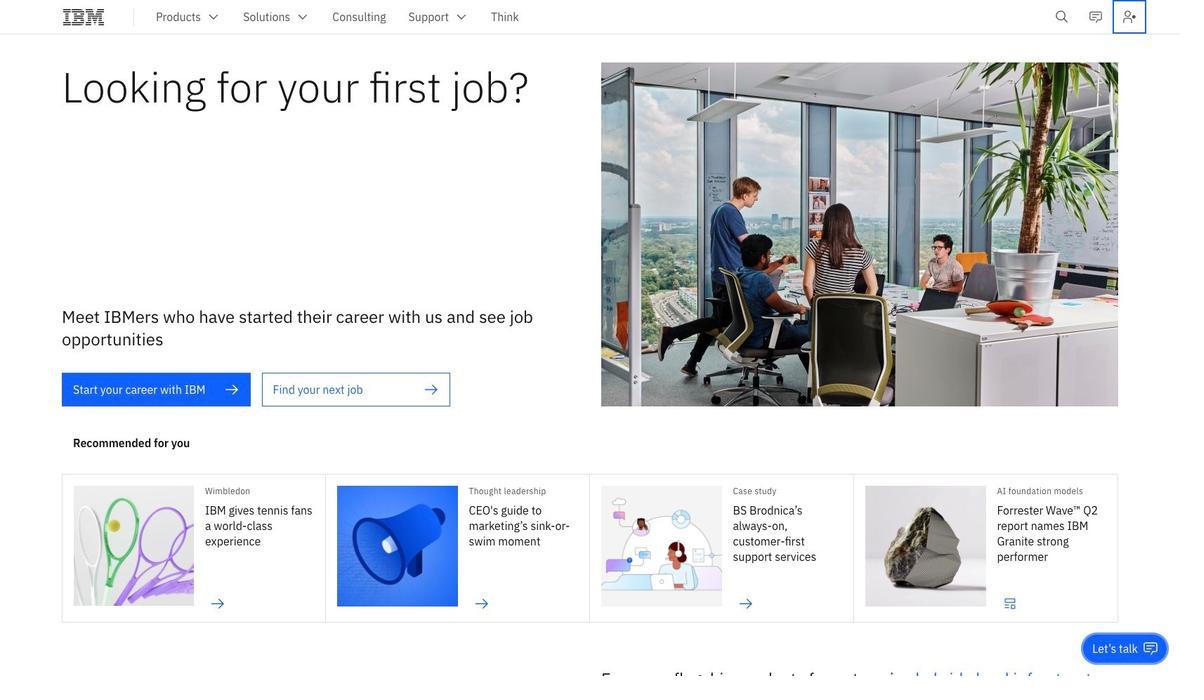 Task type: vqa. For each thing, say whether or not it's contained in the screenshot.
LET'S TALK element
yes



Task type: locate. For each thing, give the bounding box(es) containing it.
let's talk element
[[1093, 641, 1138, 657]]



